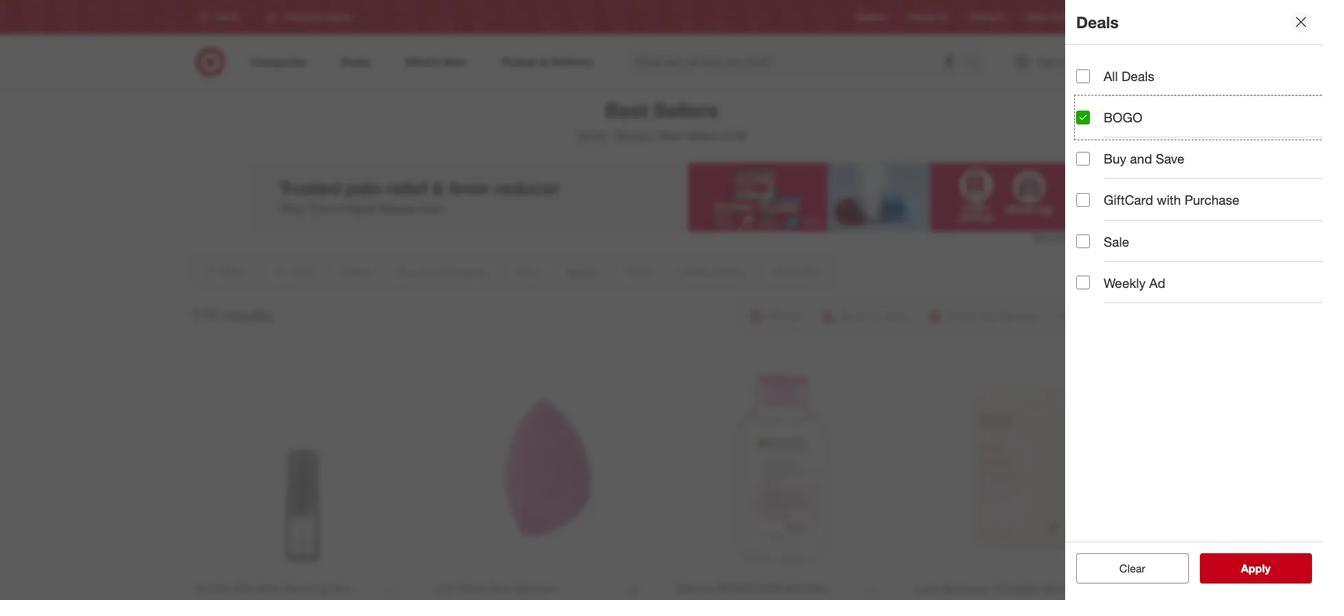 Task type: vqa. For each thing, say whether or not it's contained in the screenshot.
All Deals
yes



Task type: locate. For each thing, give the bounding box(es) containing it.
1 horizontal spatial target
[[1025, 12, 1048, 22]]

apply
[[1242, 562, 1271, 576]]

0 vertical spatial target
[[1025, 12, 1048, 22]]

1 vertical spatial ad
[[1150, 275, 1166, 291]]

redcard
[[970, 12, 1003, 22]]

bogo
[[1104, 109, 1143, 125]]

weekly right registry
[[909, 12, 936, 22]]

target inside best sellers target / beauty / best sellers (176)
[[577, 129, 607, 142]]

0 horizontal spatial /
[[610, 129, 614, 142]]

1 horizontal spatial ad
[[1150, 275, 1166, 291]]

target
[[1025, 12, 1048, 22], [577, 129, 607, 142]]

/ right target link
[[610, 129, 614, 142]]

search
[[960, 56, 993, 70]]

all
[[1104, 68, 1118, 84]]

0 vertical spatial ad
[[938, 12, 948, 22]]

0 horizontal spatial deals
[[1077, 12, 1119, 31]]

registry
[[857, 12, 887, 22]]

beauty
[[616, 129, 651, 142]]

(176)
[[722, 129, 747, 142]]

weekly right weekly ad option on the top right of the page
[[1104, 275, 1146, 291]]

0 horizontal spatial target
[[577, 129, 607, 142]]

/ right beauty
[[654, 129, 657, 142]]

1 horizontal spatial best
[[660, 129, 683, 142]]

1 vertical spatial sellers
[[686, 129, 719, 142]]

1 horizontal spatial weekly ad
[[1104, 275, 1166, 291]]

sponsored
[[1034, 232, 1075, 243]]

/
[[610, 129, 614, 142], [654, 129, 657, 142]]

0 vertical spatial weekly
[[909, 12, 936, 22]]

1 vertical spatial weekly
[[1104, 275, 1146, 291]]

1 horizontal spatial /
[[654, 129, 657, 142]]

target left circle
[[1025, 12, 1048, 22]]

find stores
[[1093, 12, 1135, 22]]

deals right all
[[1122, 68, 1155, 84]]

Buy and Save checkbox
[[1077, 152, 1090, 166]]

circle
[[1050, 12, 1071, 22]]

ad
[[938, 12, 948, 22], [1150, 275, 1166, 291]]

0 vertical spatial sellers
[[654, 98, 718, 122]]

all deals
[[1104, 68, 1155, 84]]

0 vertical spatial deals
[[1077, 12, 1119, 31]]

clear
[[1120, 562, 1146, 576]]

deals right circle
[[1077, 12, 1119, 31]]

1 horizontal spatial weekly
[[1104, 275, 1146, 291]]

best right beauty link
[[660, 129, 683, 142]]

0 horizontal spatial ad
[[938, 12, 948, 22]]

0 horizontal spatial weekly
[[909, 12, 936, 22]]

1 vertical spatial target
[[577, 129, 607, 142]]

purchase
[[1185, 192, 1240, 208]]

0 horizontal spatial best
[[605, 98, 648, 122]]

1 horizontal spatial deals
[[1122, 68, 1155, 84]]

1 / from the left
[[610, 129, 614, 142]]

0 vertical spatial best
[[605, 98, 648, 122]]

best
[[605, 98, 648, 122], [660, 129, 683, 142]]

All Deals checkbox
[[1077, 69, 1090, 83]]

176
[[191, 305, 218, 324]]

weekly inside weekly ad link
[[909, 12, 936, 22]]

best up beauty link
[[605, 98, 648, 122]]

weekly ad down sale
[[1104, 275, 1166, 291]]

sale
[[1104, 234, 1130, 249]]

weekly ad right registry
[[909, 12, 948, 22]]

apply button
[[1200, 554, 1313, 584]]

redcard link
[[970, 11, 1003, 23]]

1 vertical spatial best
[[660, 129, 683, 142]]

with
[[1157, 192, 1182, 208]]

0 horizontal spatial weekly ad
[[909, 12, 948, 22]]

deals
[[1077, 12, 1119, 31], [1122, 68, 1155, 84]]

1 vertical spatial weekly ad
[[1104, 275, 1166, 291]]

deals dialog
[[1066, 0, 1324, 601]]

target left beauty
[[577, 129, 607, 142]]

clear button
[[1077, 554, 1189, 584]]

giftcard
[[1104, 192, 1154, 208]]

weekly ad
[[909, 12, 948, 22], [1104, 275, 1166, 291]]

sellers
[[654, 98, 718, 122], [686, 129, 719, 142]]

weekly
[[909, 12, 936, 22], [1104, 275, 1146, 291]]

What can we help you find? suggestions appear below search field
[[627, 47, 969, 77]]

advertisement region
[[249, 163, 1075, 232]]



Task type: describe. For each thing, give the bounding box(es) containing it.
results
[[222, 305, 273, 324]]

find stores link
[[1093, 11, 1135, 23]]

target link
[[577, 129, 607, 142]]

weekly ad link
[[909, 11, 948, 23]]

best sellers target / beauty / best sellers (176)
[[577, 98, 747, 142]]

BOGO checkbox
[[1077, 111, 1090, 124]]

weekly ad inside deals dialog
[[1104, 275, 1166, 291]]

search button
[[960, 47, 993, 80]]

weekly inside deals dialog
[[1104, 275, 1146, 291]]

target circle link
[[1025, 11, 1071, 23]]

and
[[1131, 151, 1153, 167]]

1 vertical spatial deals
[[1122, 68, 1155, 84]]

176 results
[[191, 305, 273, 324]]

stores
[[1111, 12, 1135, 22]]

2 / from the left
[[654, 129, 657, 142]]

ad inside deals dialog
[[1150, 275, 1166, 291]]

find
[[1093, 12, 1109, 22]]

Weekly Ad checkbox
[[1077, 276, 1090, 290]]

buy and save
[[1104, 151, 1185, 167]]

target circle
[[1025, 12, 1071, 22]]

save
[[1156, 151, 1185, 167]]

GiftCard with Purchase checkbox
[[1077, 193, 1090, 207]]

buy
[[1104, 151, 1127, 167]]

0 vertical spatial weekly ad
[[909, 12, 948, 22]]

beauty link
[[616, 129, 651, 142]]

registry link
[[857, 11, 887, 23]]

Sale checkbox
[[1077, 235, 1090, 248]]

giftcard with purchase
[[1104, 192, 1240, 208]]



